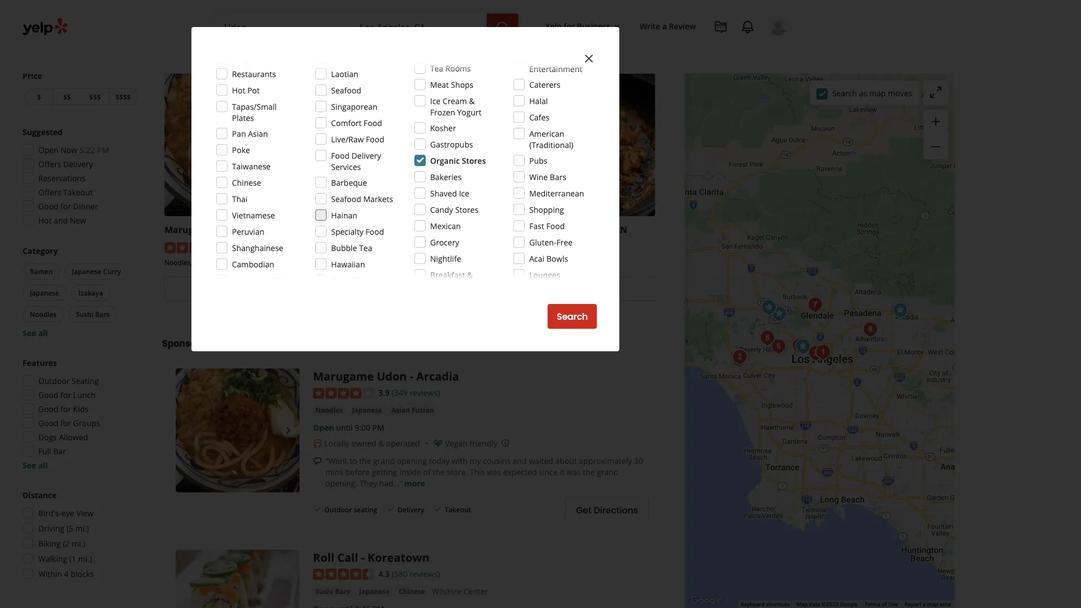 Task type: locate. For each thing, give the bounding box(es) containing it.
get directions
[[576, 504, 638, 516]]

marugame up 'noodles,'
[[164, 224, 213, 236]]

0 horizontal spatial bars,
[[382, 258, 397, 267]]

3.9 left (349 reviews)
[[379, 387, 390, 398]]

1 vertical spatial japanese button
[[350, 405, 385, 416]]

pubs
[[529, 155, 548, 166]]

delivery down open now 5:22 pm
[[63, 159, 93, 169]]

japanese, right 'noodles,'
[[194, 258, 224, 267]]

& inside ice cream & frozen yogurt
[[469, 95, 475, 106]]

call up bubble tea
[[350, 224, 367, 236]]

chinese button
[[396, 586, 428, 597]]

1 horizontal spatial grand
[[597, 467, 619, 478]]

ice up frozen
[[430, 95, 441, 106]]

1 vertical spatial seafood
[[331, 193, 361, 204]]

food for specialty food
[[366, 226, 384, 237]]

all for category
[[38, 328, 48, 338]]

hot inside 'group'
[[38, 215, 52, 226]]

takeout up the dinner
[[63, 187, 93, 197]]

0 vertical spatial japanese link
[[350, 405, 385, 416]]

close image
[[582, 52, 596, 65]]

0 vertical spatial open
[[38, 144, 59, 155]]

arcadia up (349 reviews) 'link'
[[416, 369, 459, 384]]

group
[[924, 110, 949, 159], [19, 126, 140, 229], [20, 245, 140, 339], [19, 357, 140, 471]]

2 16 checkmark v2 image from the left
[[434, 505, 443, 514]]

1 next image from the top
[[282, 424, 295, 437]]

2 offers from the top
[[38, 187, 61, 197]]

delivery down live/raw food
[[352, 150, 381, 161]]

for up good for kids
[[60, 389, 71, 400]]

for right the yelp
[[564, 21, 575, 31]]

slideshow element
[[176, 369, 300, 493], [176, 550, 300, 608]]

pm right 9:00
[[372, 422, 384, 433]]

0 vertical spatial shops
[[451, 79, 474, 90]]

open inside 'group'
[[38, 144, 59, 155]]

food up the gluten-free
[[547, 221, 565, 231]]

sponsored results
[[162, 337, 246, 350]]

fast
[[529, 221, 544, 231]]

noodles, japanese, asian fusion
[[164, 258, 266, 267]]

pm for open now 5:22 pm
[[97, 144, 109, 155]]

chinese down the taiwanese
[[232, 177, 261, 188]]

previous image
[[180, 424, 194, 437]]

all up features in the left of the page
[[38, 328, 48, 338]]

user actions element
[[537, 14, 804, 83]]

view
[[76, 508, 94, 518]]

16 checkmark v2 image for takeout
[[434, 505, 443, 514]]

roll call - koreatown link up 4.3 link
[[313, 550, 430, 565]]

tapas/small plates
[[232, 101, 277, 123]]

specialty food
[[331, 226, 384, 237]]

see all for features
[[23, 460, 48, 471]]

gastropubs
[[430, 139, 473, 150]]

0 horizontal spatial shops
[[353, 275, 376, 286]]

3.9 star rating image
[[164, 242, 225, 254], [313, 388, 374, 399]]

2 next image from the top
[[282, 605, 295, 608]]

3.9 star rating image up noodles link
[[313, 388, 374, 399]]

featured
[[162, 30, 213, 45]]

pm
[[97, 144, 109, 155], [603, 301, 614, 312], [372, 422, 384, 433]]

1 vertical spatial see all button
[[23, 460, 48, 471]]

laotian
[[331, 68, 358, 79]]

groups
[[73, 418, 100, 428]]

meat
[[430, 79, 449, 90]]

fusion down (349 reviews)
[[412, 405, 434, 415]]

0 vertical spatial sushi bars
[[76, 310, 110, 319]]

seafood markets
[[331, 193, 393, 204]]

dogs allowed
[[38, 432, 88, 442]]

japanese up 9:00
[[352, 405, 382, 415]]

1 horizontal spatial japanese,
[[331, 258, 361, 267]]

top 10 best udon near los angeles, california
[[162, 3, 464, 22]]

japanese, up lounges
[[534, 258, 564, 267]]

thai down 4.8
[[566, 258, 579, 267]]

1 vertical spatial ice
[[459, 188, 470, 199]]

& right owned on the bottom
[[378, 438, 384, 449]]

asian right pan
[[248, 128, 268, 139]]

restaurants down featured takeout options
[[222, 50, 267, 61]]

services
[[325, 50, 355, 61], [408, 50, 438, 61], [331, 161, 361, 172]]

japanese curry
[[72, 267, 121, 276]]

1 vertical spatial next image
[[282, 605, 295, 608]]

japanese link for sushi bars
[[357, 586, 392, 597]]

mi.) right "(1"
[[78, 553, 92, 564]]

business categories element
[[213, 41, 789, 73]]

noodles,
[[164, 258, 192, 267]]

use
[[889, 601, 898, 608]]

search inside button
[[557, 310, 588, 323]]

offers for offers takeout
[[38, 187, 61, 197]]

0 horizontal spatial outdoor
[[38, 375, 70, 386]]

0 vertical spatial noodles
[[30, 310, 57, 319]]

comfort food
[[331, 117, 382, 128]]

open for open until 9:00 pm
[[313, 422, 334, 433]]

& right breakfast
[[467, 270, 473, 280]]

hot left pot
[[232, 85, 245, 95]]

map right as
[[870, 88, 886, 98]]

brunch
[[430, 281, 457, 291]]

1 vertical spatial mi.)
[[72, 538, 85, 549]]

0 horizontal spatial arcadia
[[247, 224, 281, 236]]

16 chevron down v2 image
[[613, 22, 622, 31]]

1 horizontal spatial ice
[[459, 188, 470, 199]]

keyboard shortcuts
[[741, 601, 790, 608]]

0 horizontal spatial bars
[[95, 310, 110, 319]]

hawaiian
[[331, 259, 365, 270]]

japanese link up 9:00
[[350, 405, 385, 416]]

0 horizontal spatial 3.9
[[230, 241, 241, 252]]

good up good for kids
[[38, 389, 58, 400]]

open up 16 locally owned v2 image
[[313, 422, 334, 433]]

until for until 9:00 pm
[[336, 422, 353, 433]]

options
[[263, 30, 307, 45]]

redwhite
[[498, 224, 544, 236]]

2 see from the top
[[23, 460, 36, 471]]

4.3 star rating image
[[331, 242, 392, 254], [313, 569, 374, 580]]

pm inside 'group'
[[97, 144, 109, 155]]

2 horizontal spatial asian
[[391, 405, 410, 415]]

chinese left nightlife in the top left of the page
[[399, 258, 424, 267]]

group containing suggested
[[19, 126, 140, 229]]

$$$$ button
[[109, 88, 137, 105]]

map left error
[[927, 601, 939, 608]]

takeout up soup
[[215, 30, 261, 45]]

call up sushi bars link
[[337, 550, 358, 565]]

1 16 checkmark v2 image from the left
[[313, 505, 322, 514]]

1 vertical spatial (349
[[392, 387, 408, 398]]

stores down gastropubs on the left of the page
[[462, 155, 486, 166]]

0 vertical spatial map
[[870, 88, 886, 98]]

the down today
[[433, 467, 445, 478]]

1 vertical spatial offers
[[38, 187, 61, 197]]

1 vertical spatial japanese link
[[357, 586, 392, 597]]

1 good from the top
[[38, 201, 58, 212]]

1 see all button from the top
[[23, 328, 48, 338]]

roll call - koreatown image
[[792, 335, 814, 358]]

2 horizontal spatial bars
[[550, 172, 567, 182]]

marugame udon - arcadia image
[[889, 299, 912, 322], [176, 369, 300, 493]]

3.9 down peruvian
[[230, 241, 241, 252]]

0 horizontal spatial a
[[663, 21, 667, 31]]

delivery inside food delivery services
[[352, 150, 381, 161]]

for down offers takeout
[[60, 201, 71, 212]]

the down approximately
[[583, 467, 595, 478]]

0 vertical spatial and
[[54, 215, 68, 226]]

marugame udon - arcadia up 3.9 link
[[313, 369, 459, 384]]

see all button down full
[[23, 460, 48, 471]]

meat shops
[[430, 79, 474, 90]]

0 vertical spatial ice
[[430, 95, 441, 106]]

see up distance
[[23, 460, 36, 471]]

was right it
[[567, 467, 581, 478]]

1 see all from the top
[[23, 328, 48, 338]]

asian inside button
[[391, 405, 410, 415]]

16 checkmark v2 image right 16 checkmark v2 image at the left of page
[[434, 505, 443, 514]]

redwhite boneless ramen
[[498, 224, 628, 236]]

reviews) up asian fusion on the bottom of the page
[[410, 387, 440, 398]]

previous image
[[180, 605, 194, 608]]

eye
[[61, 508, 74, 518]]

0 vertical spatial japanese button
[[23, 284, 67, 301]]

mi.) right (2
[[72, 538, 85, 549]]

seafood
[[331, 85, 361, 95], [331, 193, 361, 204]]

mi.) for walking (1 mi.)
[[78, 553, 92, 564]]

2 vertical spatial asian
[[391, 405, 410, 415]]

0 vertical spatial slideshow element
[[176, 369, 300, 493]]

until for until 10:00 pm
[[562, 301, 578, 312]]

1 horizontal spatial arcadia
[[416, 369, 459, 384]]

poke
[[232, 144, 250, 155]]

outdoor inside 'group'
[[38, 375, 70, 386]]

marugame udon - arcadia image
[[889, 299, 912, 322]]

16 locally owned v2 image
[[313, 439, 322, 448]]

notifications image
[[741, 20, 755, 34]]

auto services
[[388, 50, 438, 61]]

wine
[[529, 172, 548, 182]]

marugame udon - glendale image
[[804, 294, 827, 316]]

breakfast & brunch
[[430, 270, 473, 291]]

hot
[[232, 85, 245, 95], [38, 215, 52, 226]]

0 vertical spatial search
[[832, 88, 857, 98]]

zoom in image
[[929, 115, 943, 128]]

japanese inside button
[[72, 267, 101, 276]]

0 horizontal spatial asian
[[226, 258, 243, 267]]

japanese up izakaya
[[72, 267, 101, 276]]

2 vertical spatial mi.)
[[78, 553, 92, 564]]

for down good for lunch
[[60, 404, 71, 414]]

until
[[562, 301, 578, 312], [336, 422, 353, 433]]

2 see all button from the top
[[23, 460, 48, 471]]

0 horizontal spatial fusion
[[245, 258, 266, 267]]

2 vertical spatial open
[[313, 422, 334, 433]]

koreatown down markets
[[375, 224, 424, 236]]

stores for organic stores
[[462, 155, 486, 166]]

0 horizontal spatial japanese,
[[194, 258, 224, 267]]

japanese down ramen "button"
[[30, 288, 59, 297]]

hangari kalguksu image
[[789, 335, 811, 357]]

shaved
[[430, 188, 457, 199]]

food down live/raw
[[331, 150, 350, 161]]

yuko kitchen miracle mile image
[[768, 335, 790, 358]]

mi.) right (5
[[75, 523, 89, 534]]

1 vertical spatial stores
[[455, 204, 479, 215]]

expand map image
[[929, 86, 943, 99]]

1 vertical spatial roll call - koreatown
[[313, 550, 430, 565]]

opening.
[[326, 478, 358, 489]]

1 seafood from the top
[[331, 85, 361, 95]]

seafood for seafood
[[331, 85, 361, 95]]

0 vertical spatial mi.)
[[75, 523, 89, 534]]

bars inside 'group'
[[95, 310, 110, 319]]

takeout
[[215, 30, 261, 45], [63, 187, 93, 197], [445, 505, 471, 514]]

ramen
[[30, 267, 53, 276]]

0 vertical spatial tea
[[430, 63, 443, 74]]

roll down "hainan"
[[331, 224, 348, 236]]

ramen button
[[23, 263, 60, 280]]

today
[[429, 456, 450, 466]]

4.8 star rating image
[[498, 242, 559, 254]]

1 vertical spatial takeout
[[63, 187, 93, 197]]

0 vertical spatial see all
[[23, 328, 48, 338]]

hot and new
[[38, 215, 86, 226]]

services inside "link"
[[408, 50, 438, 61]]

16 checkmark v2 image left outdoor seating
[[313, 505, 322, 514]]

1 offers from the top
[[38, 159, 61, 169]]

offers up the "reservations"
[[38, 159, 61, 169]]

services for home services
[[325, 50, 355, 61]]

offers down the "reservations"
[[38, 187, 61, 197]]

1 vertical spatial noodles button
[[313, 405, 345, 416]]

1 vertical spatial all
[[38, 460, 48, 471]]

bar
[[53, 446, 66, 457]]

1 vertical spatial chinese
[[399, 258, 424, 267]]

see all button for category
[[23, 328, 48, 338]]

hot inside search dialog
[[232, 85, 245, 95]]

terms of use
[[865, 601, 898, 608]]

16 checkmark v2 image for outdoor seating
[[313, 505, 322, 514]]

reviews) inside 'link'
[[410, 387, 440, 398]]

full
[[38, 446, 51, 457]]

16 checkmark v2 image
[[313, 505, 322, 514], [434, 505, 443, 514]]

0 vertical spatial see all button
[[23, 328, 48, 338]]

inside
[[399, 467, 421, 478]]

0 vertical spatial hot
[[232, 85, 245, 95]]

grand up getting
[[373, 456, 395, 466]]

& inside arts & entertainment
[[546, 52, 552, 63]]

marugame udon - arcadia up noodles, japanese, asian fusion
[[164, 224, 281, 236]]

good for good for groups
[[38, 418, 58, 428]]

4 good from the top
[[38, 418, 58, 428]]

asian down (349 reviews)
[[391, 405, 410, 415]]

& up yogurt at top left
[[469, 95, 475, 106]]

food down the comfort food
[[366, 134, 384, 144]]

1 horizontal spatial 3.9 star rating image
[[313, 388, 374, 399]]

next image for 1st slideshow element from the bottom
[[282, 605, 295, 608]]

4.8
[[563, 241, 574, 252]]

marugame monzo image
[[812, 341, 835, 364]]

japanese for japanese button inside 'group'
[[30, 288, 59, 297]]

see all
[[23, 328, 48, 338], [23, 460, 48, 471]]

0 horizontal spatial marugame udon - arcadia
[[164, 224, 281, 236]]

0 horizontal spatial until
[[336, 422, 353, 433]]

kyoto gyukatsu image
[[860, 319, 882, 341]]

udon up 3.9 link
[[377, 369, 407, 384]]

see
[[23, 328, 36, 338], [23, 460, 36, 471]]

seafood for seafood markets
[[331, 193, 361, 204]]

see all up features in the left of the page
[[23, 328, 48, 338]]

2 seafood from the top
[[331, 193, 361, 204]]

see all for category
[[23, 328, 48, 338]]

gluten-free
[[529, 237, 573, 248]]

1 horizontal spatial (580
[[410, 241, 426, 252]]

info icon image
[[501, 438, 510, 447], [501, 438, 510, 447]]

and inside "went to the grand opening today with my cousins and waited about approximately 30 mins before getting inside of the store. this was expected since it was the grand opening. they had…"
[[513, 456, 527, 466]]

chinese inside button
[[399, 587, 425, 596]]

1 horizontal spatial delivery
[[352, 150, 381, 161]]

1 all from the top
[[38, 328, 48, 338]]

0 vertical spatial restaurants
[[222, 50, 267, 61]]

sushi bars
[[76, 310, 110, 319], [315, 587, 350, 596]]

a right the report
[[923, 601, 926, 608]]

roll call - koreatown link
[[331, 224, 424, 236], [313, 550, 430, 565]]

option group
[[19, 489, 140, 583]]

offers for offers delivery
[[38, 159, 61, 169]]

food
[[364, 117, 382, 128], [366, 134, 384, 144], [331, 150, 350, 161], [547, 221, 565, 231], [366, 226, 384, 237]]

0 vertical spatial stores
[[462, 155, 486, 166]]

1 see from the top
[[23, 328, 36, 338]]

japanese button for sushi bars
[[357, 586, 392, 597]]

1 vertical spatial shops
[[353, 275, 376, 286]]

map for error
[[927, 601, 939, 608]]

1 vertical spatial marugame udon - arcadia image
[[176, 369, 300, 493]]

food up live/raw food
[[364, 117, 382, 128]]

4.3 star rating image up sushi bars link
[[313, 569, 374, 580]]

0 horizontal spatial (580
[[392, 569, 408, 579]]

1 vertical spatial open
[[539, 301, 560, 312]]

japanese button inside 'group'
[[23, 284, 67, 301]]

2 vertical spatial chinese
[[399, 587, 425, 596]]

sushi bars inside 'group'
[[76, 310, 110, 319]]

error
[[940, 601, 952, 608]]

before
[[346, 467, 370, 478]]

0 vertical spatial chinese
[[232, 177, 261, 188]]

3 good from the top
[[38, 404, 58, 414]]

get directions link
[[565, 498, 649, 522]]

outdoor down 'opening.'
[[324, 505, 352, 514]]

0 vertical spatial 3.9
[[230, 241, 241, 252]]

0 horizontal spatial was
[[487, 467, 501, 478]]

grand down approximately
[[597, 467, 619, 478]]

(349 right 3.9 link
[[392, 387, 408, 398]]

1 vertical spatial roll call - koreatown link
[[313, 550, 430, 565]]

open down suggested
[[38, 144, 59, 155]]

free
[[557, 237, 573, 248]]

takeout down store.
[[445, 505, 471, 514]]

2 see all from the top
[[23, 460, 48, 471]]

0 horizontal spatial takeout
[[63, 187, 93, 197]]

and up expected
[[513, 456, 527, 466]]

for for kids
[[60, 404, 71, 414]]

seating
[[72, 375, 99, 386]]

1 vertical spatial 3.9
[[379, 387, 390, 398]]

search for search as map moves
[[832, 88, 857, 98]]

good up dogs
[[38, 418, 58, 428]]

1 vertical spatial thai
[[566, 258, 579, 267]]

japanese button down 4.3 in the bottom of the page
[[357, 586, 392, 597]]

2 horizontal spatial delivery
[[398, 505, 424, 514]]

map for moves
[[870, 88, 886, 98]]

for for lunch
[[60, 389, 71, 400]]

price
[[23, 70, 42, 81]]

1 horizontal spatial and
[[513, 456, 527, 466]]

2 all from the top
[[38, 460, 48, 471]]

pan
[[232, 128, 246, 139]]

a for write
[[663, 21, 667, 31]]

1 horizontal spatial map
[[927, 601, 939, 608]]

google
[[840, 601, 858, 608]]

dinner
[[73, 201, 98, 212]]

1 horizontal spatial marugame
[[313, 369, 374, 384]]

waited
[[529, 456, 553, 466]]

restaurants inside search dialog
[[232, 68, 276, 79]]

bars for the bottommost sushi bars "button"
[[335, 587, 350, 596]]

2 vertical spatial takeout
[[445, 505, 471, 514]]

arcadia
[[247, 224, 281, 236], [416, 369, 459, 384]]

1 horizontal spatial asian
[[248, 128, 268, 139]]

hot for hot and new
[[38, 215, 52, 226]]

asian up hong
[[226, 258, 243, 267]]

1 horizontal spatial (349
[[392, 387, 408, 398]]

restaurants link
[[213, 41, 291, 73]]

for inside yelp for business button
[[564, 21, 575, 31]]

(349 reviews) link
[[392, 386, 440, 398]]

2 good from the top
[[38, 389, 58, 400]]

0 vertical spatial offers
[[38, 159, 61, 169]]

moves
[[888, 88, 912, 98]]

3 japanese, from the left
[[534, 258, 564, 267]]

delivery for offers delivery
[[63, 159, 93, 169]]

tea up meat
[[430, 63, 443, 74]]

write a review link
[[635, 16, 701, 36]]

1 horizontal spatial thai
[[566, 258, 579, 267]]

0 horizontal spatial open
[[38, 144, 59, 155]]

map region
[[582, 0, 1015, 608]]

0 horizontal spatial of
[[423, 467, 431, 478]]

- up (349 reviews) 'link'
[[410, 369, 413, 384]]

2 vertical spatial japanese button
[[357, 586, 392, 597]]

takeout inside 'group'
[[63, 187, 93, 197]]

services inside food delivery services
[[331, 161, 361, 172]]

noodles inside 'group'
[[30, 310, 57, 319]]

pm right 10:00
[[603, 301, 614, 312]]

mi.) for driving (5 mi.)
[[75, 523, 89, 534]]

bakeries
[[430, 172, 462, 182]]

japanese button down ramen "button"
[[23, 284, 67, 301]]

and inside 'group'
[[54, 215, 68, 226]]

japanese down 4.3 in the bottom of the page
[[359, 587, 390, 596]]

0 horizontal spatial (349
[[243, 241, 259, 252]]

blocks
[[71, 569, 94, 579]]

vegan
[[445, 438, 468, 449]]

1 vertical spatial of
[[882, 601, 887, 608]]

0 vertical spatial asian
[[248, 128, 268, 139]]

projects image
[[714, 20, 728, 34]]

japanese, down bubble
[[331, 258, 361, 267]]

(580 left grocery
[[410, 241, 426, 252]]

roll call - koreatown up 4.3 link
[[313, 550, 430, 565]]

thai up vietnamese
[[232, 193, 248, 204]]

noodles
[[30, 310, 57, 319], [315, 405, 343, 415]]

food for fast food
[[547, 221, 565, 231]]

1 horizontal spatial fusion
[[412, 405, 434, 415]]

1 slideshow element from the top
[[176, 369, 300, 493]]

sponsored
[[162, 337, 211, 350]]

outdoor for outdoor seating
[[324, 505, 352, 514]]

1 vertical spatial marugame udon - arcadia
[[313, 369, 459, 384]]

1 horizontal spatial noodles
[[315, 405, 343, 415]]

japanese button up 9:00
[[350, 405, 385, 416]]

search down lounges
[[557, 310, 588, 323]]

services right auto
[[408, 50, 438, 61]]

delivery
[[352, 150, 381, 161], [63, 159, 93, 169], [398, 505, 424, 514]]

markets
[[363, 193, 393, 204]]

food right specialty
[[366, 226, 384, 237]]

stores down shaved ice
[[455, 204, 479, 215]]

food inside food delivery services
[[331, 150, 350, 161]]

2 horizontal spatial pm
[[603, 301, 614, 312]]

seafood down the "laotian"
[[331, 85, 361, 95]]

1 vertical spatial roll
[[313, 550, 334, 565]]

shops
[[451, 79, 474, 90], [353, 275, 376, 286]]

services up the "laotian"
[[325, 50, 355, 61]]

1 horizontal spatial takeout
[[215, 30, 261, 45]]

japanese link down 4.3 in the bottom of the page
[[357, 586, 392, 597]]

(580
[[410, 241, 426, 252], [392, 569, 408, 579]]

1 was from the left
[[487, 467, 501, 478]]

marugame udon - arcadia link up 3.9 link
[[313, 369, 459, 384]]

next image
[[282, 424, 295, 437], [282, 605, 295, 608]]

roll call - koreatown down markets
[[331, 224, 424, 236]]

1 vertical spatial map
[[927, 601, 939, 608]]

2 bars, from the left
[[516, 258, 532, 267]]

see all down full
[[23, 460, 48, 471]]

data
[[809, 601, 820, 608]]

None search field
[[215, 14, 521, 41]]

good for good for lunch
[[38, 389, 58, 400]]

udon down vietnamese
[[215, 224, 239, 236]]

all down full
[[38, 460, 48, 471]]

fusion
[[245, 258, 266, 267], [412, 405, 434, 415]]



Task type: vqa. For each thing, say whether or not it's contained in the screenshot.
the rightmost 699-
no



Task type: describe. For each thing, give the bounding box(es) containing it.
3.9 (349 reviews)
[[230, 241, 291, 252]]

shaved ice
[[430, 188, 470, 199]]

open for open until 10:00 pm
[[539, 301, 560, 312]]

"went
[[326, 456, 348, 466]]

food for live/raw food
[[366, 134, 384, 144]]

offers takeout
[[38, 187, 93, 197]]

kong
[[254, 275, 273, 286]]

$ button
[[25, 88, 53, 105]]

frozen
[[430, 107, 455, 117]]

(5
[[66, 523, 73, 534]]

redwhite boneless ramen image
[[758, 297, 781, 319]]

0 vertical spatial arcadia
[[247, 224, 281, 236]]

1 vertical spatial call
[[337, 550, 358, 565]]

bird's-
[[38, 508, 61, 518]]

japanese for japanese button corresponding to noodles
[[352, 405, 382, 415]]

with
[[452, 456, 468, 466]]

driving (5 mi.)
[[38, 523, 89, 534]]

0 horizontal spatial the
[[359, 456, 371, 466]]

next image for 2nd slideshow element from the bottom
[[282, 424, 295, 437]]

auto
[[388, 50, 406, 61]]

all for features
[[38, 460, 48, 471]]

sushi bars for topmost sushi bars "button"
[[76, 310, 110, 319]]

hot pot
[[232, 85, 260, 95]]

asian inside search dialog
[[248, 128, 268, 139]]

near
[[276, 3, 309, 22]]

japanese for japanese button for sushi bars
[[359, 587, 390, 596]]

good for lunch
[[38, 389, 96, 400]]

good for good for kids
[[38, 404, 58, 414]]

5:22
[[79, 144, 95, 155]]

1 vertical spatial sushi bars button
[[313, 586, 353, 597]]

0 vertical spatial 3.9 star rating image
[[164, 242, 225, 254]]

of inside "went to the grand opening today with my cousins and waited about approximately 30 mins before getting inside of the store. this was expected since it was the grand opening. they had…"
[[423, 467, 431, 478]]

0 horizontal spatial marugame
[[164, 224, 213, 236]]

home services
[[300, 50, 355, 61]]

0 vertical spatial (580 reviews)
[[410, 241, 458, 252]]

cafe
[[232, 286, 249, 297]]

mexican
[[430, 221, 461, 231]]

mins
[[326, 467, 343, 478]]

fusion inside button
[[412, 405, 434, 415]]

0 vertical spatial 4.3 star rating image
[[331, 242, 392, 254]]

1 horizontal spatial the
[[433, 467, 445, 478]]

1 bars, from the left
[[382, 258, 397, 267]]

bars inside search dialog
[[550, 172, 567, 182]]

1 horizontal spatial of
[[882, 601, 887, 608]]

see for category
[[23, 328, 36, 338]]

cambodian
[[232, 259, 274, 270]]

write
[[640, 21, 661, 31]]

0 vertical spatial marugame udon - arcadia
[[164, 224, 281, 236]]

california
[[397, 3, 464, 22]]

- down vietnamese
[[242, 224, 245, 236]]

takeout for featured
[[215, 30, 261, 45]]

a for report
[[923, 601, 926, 608]]

reviews) up nightlife in the top left of the page
[[428, 241, 458, 252]]

see all button for features
[[23, 460, 48, 471]]

$
[[37, 92, 41, 101]]

0 vertical spatial roll call - koreatown link
[[331, 224, 424, 236]]

japanese button for noodles
[[350, 405, 385, 416]]

2 japanese, from the left
[[331, 258, 361, 267]]

1 vertical spatial udon
[[215, 224, 239, 236]]

marugame udon - sawtelle image
[[729, 346, 751, 369]]

japanese link for noodles
[[350, 405, 385, 416]]

marugame udon-los angeles image
[[805, 342, 827, 365]]

walking (1 mi.)
[[38, 553, 92, 564]]

vietnamese
[[232, 210, 275, 221]]

write a review
[[640, 21, 696, 31]]

shops for meat shops
[[451, 79, 474, 90]]

asian fusion button
[[389, 405, 436, 416]]

4.3
[[379, 569, 390, 579]]

30
[[634, 456, 643, 466]]

0 horizontal spatial noodles button
[[23, 306, 64, 323]]

yogurt
[[457, 107, 482, 117]]

they
[[360, 478, 377, 489]]

shortcuts
[[766, 601, 790, 608]]

mediterranean
[[529, 188, 584, 199]]

category
[[23, 245, 58, 256]]

chinese link
[[396, 586, 428, 597]]

option group containing distance
[[19, 489, 140, 583]]

seating
[[354, 505, 378, 514]]

bars for topmost sushi bars "button"
[[95, 310, 110, 319]]

sushi bars for the bottommost sushi bars "button"
[[315, 587, 350, 596]]

mogumogu image
[[728, 348, 751, 371]]

asian fusion
[[391, 405, 434, 415]]

lounges
[[529, 270, 561, 280]]

organic
[[430, 155, 460, 166]]

hot for hot pot
[[232, 85, 245, 95]]

organic stores
[[430, 155, 486, 166]]

1 vertical spatial asian
[[226, 258, 243, 267]]

getting
[[372, 467, 397, 478]]

get
[[576, 504, 592, 516]]

open until 10:00 pm
[[539, 301, 614, 312]]

thai inside search dialog
[[232, 193, 248, 204]]

search dialog
[[0, 0, 1081, 608]]

center
[[464, 586, 488, 597]]

yelp for business
[[546, 21, 611, 31]]

arts & entertainment
[[529, 52, 582, 74]]

for for dinner
[[60, 201, 71, 212]]

zoom out image
[[929, 140, 943, 153]]

for for groups
[[60, 418, 71, 428]]

good for good for dinner
[[38, 201, 58, 212]]

for for business
[[564, 21, 575, 31]]

driving
[[38, 523, 64, 534]]

3.9 for 3.9
[[379, 387, 390, 398]]

cousins
[[483, 456, 511, 466]]

american (traditional)
[[529, 128, 574, 150]]

pasta
[[331, 275, 351, 286]]

services for auto services
[[408, 50, 438, 61]]

soup
[[232, 52, 251, 63]]

pm for open until 9:00 pm
[[372, 422, 384, 433]]

sushi inside 'group'
[[76, 310, 93, 319]]

fast food
[[529, 221, 565, 231]]

outdoor for outdoor seating
[[38, 375, 70, 386]]

delivery for food delivery services
[[352, 150, 381, 161]]

terms of use link
[[865, 601, 898, 608]]

price group
[[23, 70, 140, 108]]

see for features
[[23, 460, 36, 471]]

peruvian
[[232, 226, 264, 237]]

1 horizontal spatial marugame udon - arcadia image
[[889, 299, 912, 322]]

0 vertical spatial koreatown
[[375, 224, 424, 236]]

mi.) for biking (2 mi.)
[[72, 538, 85, 549]]

$$ button
[[53, 88, 81, 105]]

1 horizontal spatial noodles button
[[313, 405, 345, 416]]

angeles,
[[336, 3, 395, 22]]

(349 reviews)
[[392, 387, 440, 398]]

1 vertical spatial (580 reviews)
[[392, 569, 440, 579]]

- down seating
[[361, 550, 365, 565]]

9:00
[[355, 422, 370, 433]]

pm for open until 10:00 pm
[[603, 301, 614, 312]]

results
[[213, 337, 246, 350]]

takeout for offers
[[63, 187, 93, 197]]

bird's-eye view
[[38, 508, 94, 518]]

- right specialty
[[369, 224, 372, 236]]

reviews) down ramen
[[590, 241, 620, 252]]

kochi image
[[756, 327, 779, 349]]

live/raw
[[331, 134, 364, 144]]

0 horizontal spatial grand
[[373, 456, 395, 466]]

0 vertical spatial (580
[[410, 241, 426, 252]]

open for open now 5:22 pm
[[38, 144, 59, 155]]

nightlife
[[430, 253, 461, 264]]

16 vegan v2 image
[[434, 439, 443, 448]]

ice inside ice cream & frozen yogurt
[[430, 95, 441, 106]]

$$
[[63, 92, 71, 101]]

breakfast
[[430, 270, 465, 280]]

2 was from the left
[[567, 467, 581, 478]]

1 vertical spatial marugame
[[313, 369, 374, 384]]

reviews) inside "link"
[[410, 569, 440, 579]]

noodles for the left noodles button
[[30, 310, 57, 319]]

cafes
[[529, 112, 550, 123]]

group containing category
[[20, 245, 140, 339]]

1 horizontal spatial tea
[[430, 63, 443, 74]]

map data ©2023 google
[[797, 601, 858, 608]]

2 horizontal spatial the
[[583, 467, 595, 478]]

taiwanese
[[232, 161, 271, 172]]

2 slideshow element from the top
[[176, 550, 300, 608]]

locally
[[324, 438, 349, 449]]

food for comfort food
[[364, 117, 382, 128]]

reviews) up cambodian
[[261, 241, 291, 252]]

3.9 for 3.9 (349 reviews)
[[230, 241, 241, 252]]

1 japanese, from the left
[[194, 258, 224, 267]]

arts
[[529, 52, 544, 63]]

0 vertical spatial sushi bars button
[[69, 306, 117, 323]]

search button
[[548, 304, 597, 329]]

locally owned & operated
[[324, 438, 420, 449]]

caterers
[[529, 79, 561, 90]]

search for search
[[557, 310, 588, 323]]

16 speech v2 image
[[313, 457, 322, 466]]

& inside breakfast & brunch
[[467, 270, 473, 280]]

(580 inside "link"
[[392, 569, 408, 579]]

0 vertical spatial roll call - koreatown
[[331, 224, 424, 236]]

tokyo cube image
[[768, 303, 791, 325]]

0 vertical spatial marugame udon - arcadia link
[[164, 224, 281, 236]]

0 vertical spatial call
[[350, 224, 367, 236]]

(349 inside 'link'
[[392, 387, 408, 398]]

boneless
[[547, 224, 592, 236]]

0 vertical spatial udon
[[238, 3, 274, 22]]

4.3 link
[[379, 567, 390, 579]]

search image
[[496, 21, 510, 34]]

©2023
[[822, 601, 839, 608]]

16 checkmark v2 image
[[387, 505, 396, 514]]

1 horizontal spatial marugame udon - arcadia link
[[313, 369, 459, 384]]

stores for candy stores
[[455, 204, 479, 215]]

1 horizontal spatial marugame udon - arcadia
[[313, 369, 459, 384]]

good for groups
[[38, 418, 100, 428]]

2 horizontal spatial takeout
[[445, 505, 471, 514]]

terms
[[865, 601, 881, 608]]

1 vertical spatial 4.3 star rating image
[[313, 569, 374, 580]]

japanese curry button
[[65, 263, 128, 280]]

$$$
[[89, 92, 101, 101]]

ice cream & frozen yogurt
[[430, 95, 482, 117]]

0 horizontal spatial tea
[[359, 242, 372, 253]]

entertainment
[[529, 63, 582, 74]]

gluten-
[[529, 237, 557, 248]]

1 vertical spatial grand
[[597, 467, 619, 478]]

0 vertical spatial roll
[[331, 224, 348, 236]]

1 vertical spatial koreatown
[[368, 550, 430, 565]]

group containing features
[[19, 357, 140, 471]]

restaurants inside business categories element
[[222, 50, 267, 61]]

rooms
[[446, 63, 471, 74]]

distance
[[23, 490, 57, 500]]

open until 9:00 pm
[[313, 422, 384, 433]]

singaporean
[[331, 101, 378, 112]]

noodles for the rightmost noodles button
[[315, 405, 343, 415]]

google image
[[688, 594, 725, 608]]

kids
[[73, 404, 89, 414]]

0 vertical spatial fusion
[[245, 258, 266, 267]]

suggested
[[23, 126, 63, 137]]

chinese inside search dialog
[[232, 177, 261, 188]]

(580 reviews) link
[[392, 567, 440, 579]]

shops for pasta shops
[[353, 275, 376, 286]]

2 vertical spatial udon
[[377, 369, 407, 384]]



